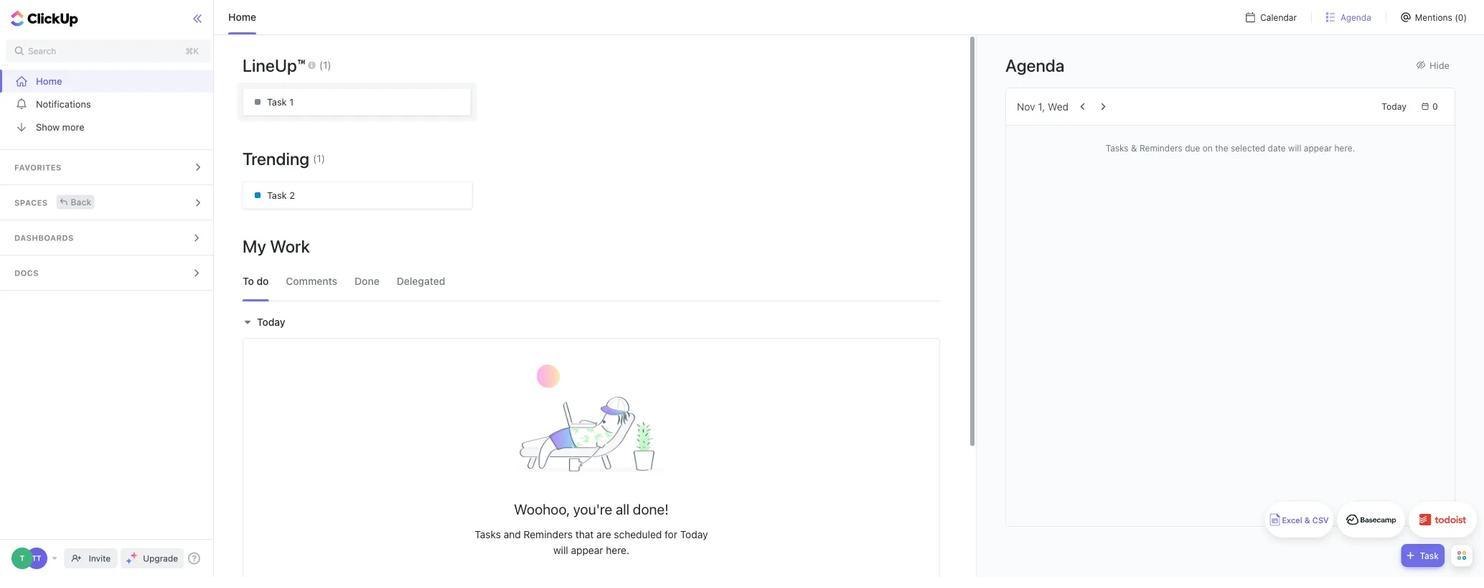 Task type: describe. For each thing, give the bounding box(es) containing it.
today inside button
[[1382, 102, 1407, 112]]

comments
[[286, 275, 337, 287]]

tasks & reminders due on the selected date will appear here.
[[1106, 143, 1355, 153]]

1 vertical spatial agenda
[[1006, 55, 1065, 75]]

scheduled
[[614, 528, 662, 540]]

excel
[[1282, 516, 1302, 525]]

on
[[1203, 143, 1213, 153]]

back link
[[56, 195, 94, 209]]

reminders for and
[[524, 528, 573, 540]]

the
[[1215, 143, 1228, 153]]

done button
[[355, 262, 379, 301]]

mentions (0)
[[1415, 12, 1467, 22]]

tasks for tasks & reminders due on the selected date will appear here.
[[1106, 143, 1129, 153]]

nov 1, wed button
[[1017, 100, 1069, 112]]

appear for the
[[1304, 143, 1332, 153]]

0 button
[[1415, 98, 1444, 115]]

woohoo,
[[514, 501, 570, 518]]

docs
[[14, 268, 39, 278]]

back
[[71, 197, 91, 207]]

t
[[20, 554, 25, 562]]

my
[[243, 236, 266, 256]]

hide
[[1430, 60, 1450, 70]]

comments button
[[286, 262, 337, 301]]

will for scheduled
[[553, 544, 568, 556]]

0 horizontal spatial today
[[257, 316, 285, 328]]

‎task
[[267, 97, 287, 107]]

wed
[[1048, 100, 1069, 112]]

to do
[[243, 275, 269, 287]]

do
[[257, 275, 269, 287]]

will for the
[[1288, 143, 1302, 153]]

trending (1)
[[243, 149, 325, 169]]

lineup
[[243, 55, 297, 75]]

⌘k
[[185, 46, 199, 56]]

csv
[[1313, 516, 1329, 525]]

done
[[355, 275, 379, 287]]

here. for date
[[1335, 143, 1355, 153]]

work
[[270, 236, 310, 256]]

show
[[36, 122, 60, 132]]

home link
[[0, 70, 216, 93]]

are
[[597, 528, 611, 540]]

2
[[289, 190, 295, 201]]

(0)
[[1455, 12, 1467, 22]]

dashboards
[[14, 233, 74, 243]]

task for task
[[1420, 551, 1439, 561]]

task 2 link
[[243, 182, 473, 209]]

task 2
[[267, 190, 295, 201]]

1,
[[1038, 100, 1045, 112]]



Task type: vqa. For each thing, say whether or not it's contained in the screenshot.
the top wifi icon
no



Task type: locate. For each thing, give the bounding box(es) containing it.
1 vertical spatial appear
[[571, 544, 603, 556]]

& left due at the right top of page
[[1131, 143, 1137, 153]]

favorites button
[[0, 150, 216, 184]]

today
[[1382, 102, 1407, 112], [257, 316, 285, 328], [680, 528, 708, 540]]

home up lineup
[[228, 11, 256, 23]]

spaces
[[14, 198, 48, 207]]

0 vertical spatial agenda
[[1341, 12, 1372, 22]]

1 vertical spatial task
[[1420, 551, 1439, 561]]

task for task 2
[[267, 190, 287, 201]]

& for tasks
[[1131, 143, 1137, 153]]

1 vertical spatial will
[[553, 544, 568, 556]]

0 vertical spatial reminders
[[1140, 143, 1183, 153]]

tasks
[[1106, 143, 1129, 153], [475, 528, 501, 540]]

1 horizontal spatial tasks
[[1106, 143, 1129, 153]]

0 vertical spatial (1)
[[319, 59, 331, 71]]

for
[[665, 528, 678, 540]]

1 vertical spatial (1)
[[313, 153, 325, 164]]

0 horizontal spatial will
[[553, 544, 568, 556]]

0 horizontal spatial tasks
[[475, 528, 501, 540]]

nov
[[1017, 100, 1035, 112]]

reminders down woohoo,
[[524, 528, 573, 540]]

calendar
[[1261, 12, 1297, 22]]

0 vertical spatial will
[[1288, 143, 1302, 153]]

appear down that
[[571, 544, 603, 556]]

& left csv
[[1305, 516, 1310, 525]]

selected
[[1231, 143, 1266, 153]]

1 horizontal spatial will
[[1288, 143, 1302, 153]]

today down do
[[257, 316, 285, 328]]

0 vertical spatial appear
[[1304, 143, 1332, 153]]

0 horizontal spatial task
[[267, 190, 287, 201]]

my work
[[243, 236, 310, 256]]

(1) up '‎task 1' link
[[319, 59, 331, 71]]

reminders inside tasks and reminders that are scheduled for today will appear here.
[[524, 528, 573, 540]]

1 vertical spatial here.
[[606, 544, 629, 556]]

reminders for &
[[1140, 143, 1183, 153]]

‎task 1
[[267, 97, 294, 107]]

0 horizontal spatial &
[[1131, 143, 1137, 153]]

(1) inside trending (1)
[[313, 153, 325, 164]]

appear for scheduled
[[571, 544, 603, 556]]

home
[[228, 11, 256, 23], [36, 76, 62, 86]]

home inside sidebar navigation
[[36, 76, 62, 86]]

notifications
[[36, 99, 91, 109]]

1 vertical spatial home
[[36, 76, 62, 86]]

reminders
[[1140, 143, 1183, 153], [524, 528, 573, 540]]

0 vertical spatial here.
[[1335, 143, 1355, 153]]

you're
[[573, 501, 612, 518]]

excel & csv
[[1282, 516, 1329, 525]]

0 vertical spatial tasks
[[1106, 143, 1129, 153]]

1 horizontal spatial agenda
[[1341, 12, 1372, 22]]

&
[[1131, 143, 1137, 153], [1305, 516, 1310, 525]]

task
[[267, 190, 287, 201], [1420, 551, 1439, 561]]

notifications link
[[0, 93, 216, 116]]

appear inside tasks and reminders that are scheduled for today will appear here.
[[571, 544, 603, 556]]

my work tab list
[[235, 262, 947, 301]]

today right for
[[680, 528, 708, 540]]

‎task 1 link
[[243, 88, 471, 116]]

trending
[[243, 149, 309, 169]]

0 horizontal spatial home
[[36, 76, 62, 86]]

1 horizontal spatial home
[[228, 11, 256, 23]]

delegated button
[[397, 262, 445, 301]]

nov 1, wed
[[1017, 100, 1069, 112]]

0 vertical spatial task
[[267, 190, 287, 201]]

home up notifications
[[36, 76, 62, 86]]

1 horizontal spatial reminders
[[1140, 143, 1183, 153]]

1 horizontal spatial here.
[[1335, 143, 1355, 153]]

here. down 'are'
[[606, 544, 629, 556]]

0 horizontal spatial reminders
[[524, 528, 573, 540]]

invite
[[89, 553, 111, 563]]

0
[[1433, 102, 1438, 112]]

appear right date
[[1304, 143, 1332, 153]]

tasks and reminders that are scheduled for today will appear here.
[[475, 528, 708, 556]]

0 horizontal spatial appear
[[571, 544, 603, 556]]

to do button
[[243, 262, 269, 301]]

0 vertical spatial home
[[228, 11, 256, 23]]

will down woohoo,
[[553, 544, 568, 556]]

will
[[1288, 143, 1302, 153], [553, 544, 568, 556]]

2 vertical spatial today
[[680, 528, 708, 540]]

favorites
[[14, 163, 61, 172]]

excel & csv link
[[1265, 502, 1334, 538]]

search
[[28, 46, 56, 56]]

show more
[[36, 122, 84, 132]]

done!
[[633, 501, 669, 518]]

to
[[243, 275, 254, 287]]

(1) right 'trending'
[[313, 153, 325, 164]]

due
[[1185, 143, 1200, 153]]

0 vertical spatial today
[[1382, 102, 1407, 112]]

delegated
[[397, 275, 445, 287]]

tt
[[32, 554, 41, 562]]

1 horizontal spatial today
[[680, 528, 708, 540]]

sidebar navigation
[[0, 0, 217, 577]]

today button
[[1376, 98, 1413, 115]]

and
[[504, 528, 521, 540]]

will inside tasks and reminders that are scheduled for today will appear here.
[[553, 544, 568, 556]]

upgrade link
[[121, 548, 184, 568]]

1 vertical spatial &
[[1305, 516, 1310, 525]]

sparkle svg 2 image
[[126, 558, 132, 564]]

upgrade
[[143, 553, 178, 563]]

tasks inside tasks and reminders that are scheduled for today will appear here.
[[475, 528, 501, 540]]

all
[[616, 501, 629, 518]]

1 vertical spatial today
[[257, 316, 285, 328]]

1 vertical spatial reminders
[[524, 528, 573, 540]]

date
[[1268, 143, 1286, 153]]

today left "0" dropdown button
[[1382, 102, 1407, 112]]

sparkle svg 1 image
[[131, 552, 138, 559]]

task inside task 2 link
[[267, 190, 287, 201]]

0 horizontal spatial here.
[[606, 544, 629, 556]]

here. for today
[[606, 544, 629, 556]]

agenda
[[1341, 12, 1372, 22], [1006, 55, 1065, 75]]

2 horizontal spatial today
[[1382, 102, 1407, 112]]

today button
[[243, 316, 289, 328]]

that
[[576, 528, 594, 540]]

1 horizontal spatial &
[[1305, 516, 1310, 525]]

1 horizontal spatial appear
[[1304, 143, 1332, 153]]

0 horizontal spatial agenda
[[1006, 55, 1065, 75]]

1
[[289, 97, 294, 107]]

woohoo, you're all done!
[[514, 501, 669, 518]]

tasks for tasks and reminders that are scheduled for today will appear here.
[[475, 528, 501, 540]]

here.
[[1335, 143, 1355, 153], [606, 544, 629, 556]]

here. inside tasks and reminders that are scheduled for today will appear here.
[[606, 544, 629, 556]]

will right date
[[1288, 143, 1302, 153]]

1 vertical spatial tasks
[[475, 528, 501, 540]]

more
[[62, 122, 84, 132]]

0 vertical spatial &
[[1131, 143, 1137, 153]]

here. right date
[[1335, 143, 1355, 153]]

(1)
[[319, 59, 331, 71], [313, 153, 325, 164]]

appear
[[1304, 143, 1332, 153], [571, 544, 603, 556]]

today inside tasks and reminders that are scheduled for today will appear here.
[[680, 528, 708, 540]]

& for excel
[[1305, 516, 1310, 525]]

1 horizontal spatial task
[[1420, 551, 1439, 561]]

mentions
[[1415, 12, 1453, 22]]

reminders left due at the right top of page
[[1140, 143, 1183, 153]]



